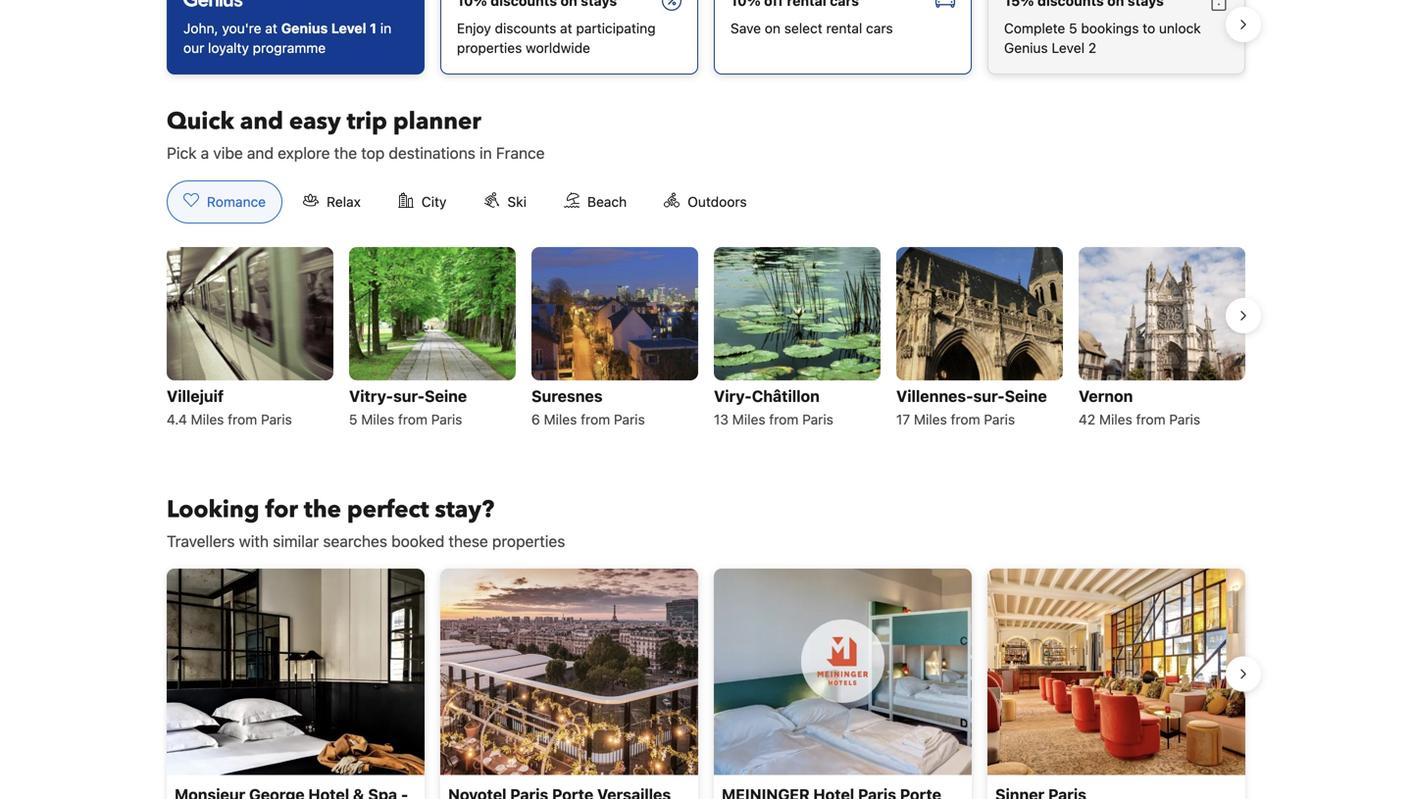 Task type: describe. For each thing, give the bounding box(es) containing it.
to
[[1143, 20, 1156, 36]]

explore
[[278, 144, 330, 162]]

quick and easy trip planner pick a vibe and explore the top destinations in france
[[167, 105, 545, 162]]

viry-châtillon 13 miles from paris
[[714, 387, 834, 428]]

unlock
[[1160, 20, 1202, 36]]

relax
[[327, 194, 361, 210]]

1
[[370, 20, 377, 36]]

from inside viry-châtillon 13 miles from paris
[[770, 411, 799, 428]]

france
[[496, 144, 545, 162]]

3 region from the top
[[151, 561, 1262, 800]]

miles inside viry-châtillon 13 miles from paris
[[733, 411, 766, 428]]

level inside complete 5 bookings to unlock genius level 2
[[1052, 40, 1085, 56]]

paris inside villennes-sur-seine 17 miles from paris
[[984, 411, 1016, 428]]

enjoy discounts at participating properties worldwide
[[457, 20, 656, 56]]

0 horizontal spatial genius
[[281, 20, 328, 36]]

city
[[422, 194, 447, 210]]

top
[[361, 144, 385, 162]]

in our loyalty programme
[[183, 20, 392, 56]]

5 inside vitry-sur-seine 5 miles from paris
[[349, 411, 358, 428]]

pick
[[167, 144, 197, 162]]

from inside suresnes 6 miles from paris
[[581, 411, 610, 428]]

6
[[532, 411, 540, 428]]

searches
[[323, 532, 388, 551]]

4.4
[[167, 411, 187, 428]]

save on select rental cars
[[731, 20, 893, 36]]

region containing villejuif
[[151, 239, 1262, 463]]

paris inside villejuif 4.4 miles from paris
[[261, 411, 292, 428]]

from inside villejuif 4.4 miles from paris
[[228, 411, 257, 428]]

booked
[[392, 532, 445, 551]]

suresnes 6 miles from paris
[[532, 387, 645, 428]]

17
[[897, 411, 911, 428]]

paris inside viry-châtillon 13 miles from paris
[[803, 411, 834, 428]]

bookings
[[1082, 20, 1140, 36]]

in inside quick and easy trip planner pick a vibe and explore the top destinations in france
[[480, 144, 492, 162]]

miles inside villennes-sur-seine 17 miles from paris
[[914, 411, 948, 428]]

save
[[731, 20, 761, 36]]

vitry-
[[349, 387, 393, 406]]

city button
[[382, 180, 464, 224]]

seine for vitry-sur-seine
[[425, 387, 467, 406]]

vibe
[[213, 144, 243, 162]]

looking
[[167, 494, 260, 526]]

villejuif 4.4 miles from paris
[[167, 387, 292, 428]]

from inside villennes-sur-seine 17 miles from paris
[[951, 411, 981, 428]]

13
[[714, 411, 729, 428]]

sur- for vitry-
[[393, 387, 425, 406]]

easy
[[289, 105, 341, 138]]

outdoors
[[688, 194, 747, 210]]

beach button
[[547, 180, 644, 224]]

suresnes
[[532, 387, 603, 406]]

vitry-sur-seine 5 miles from paris
[[349, 387, 467, 428]]

villennes-sur-seine 17 miles from paris
[[897, 387, 1048, 428]]

outdoors button
[[648, 180, 764, 224]]

0 vertical spatial and
[[240, 105, 283, 138]]

on
[[765, 20, 781, 36]]

you're
[[222, 20, 262, 36]]

villejuif
[[167, 387, 224, 406]]

save on select rental cars link
[[714, 0, 972, 74]]

the inside quick and easy trip planner pick a vibe and explore the top destinations in france
[[334, 144, 357, 162]]

paris inside suresnes 6 miles from paris
[[614, 411, 645, 428]]



Task type: locate. For each thing, give the bounding box(es) containing it.
from down châtillon
[[770, 411, 799, 428]]

genius up programme
[[281, 20, 328, 36]]

at up 'worldwide'
[[560, 20, 573, 36]]

at
[[265, 20, 278, 36], [560, 20, 573, 36]]

villennes-
[[897, 387, 974, 406]]

6 paris from the left
[[1170, 411, 1201, 428]]

2 seine from the left
[[1005, 387, 1048, 406]]

cars
[[866, 20, 893, 36]]

the
[[334, 144, 357, 162], [304, 494, 341, 526]]

1 horizontal spatial at
[[560, 20, 573, 36]]

0 vertical spatial properties
[[457, 40, 522, 56]]

similar
[[273, 532, 319, 551]]

rental
[[827, 20, 863, 36]]

5 paris from the left
[[984, 411, 1016, 428]]

miles down vernon
[[1100, 411, 1133, 428]]

from inside the vernon 42 miles from paris
[[1137, 411, 1166, 428]]

miles down villennes-
[[914, 411, 948, 428]]

2 at from the left
[[560, 20, 573, 36]]

0 vertical spatial 5
[[1070, 20, 1078, 36]]

stay?
[[435, 494, 495, 526]]

sur- inside villennes-sur-seine 17 miles from paris
[[974, 387, 1005, 406]]

5 from from the left
[[951, 411, 981, 428]]

paris inside the vernon 42 miles from paris
[[1170, 411, 1201, 428]]

4 miles from the left
[[733, 411, 766, 428]]

planner
[[393, 105, 482, 138]]

1 vertical spatial 5
[[349, 411, 358, 428]]

ski
[[508, 194, 527, 210]]

1 vertical spatial region
[[151, 239, 1262, 463]]

6 from from the left
[[1137, 411, 1166, 428]]

vernon 42 miles from paris
[[1079, 387, 1201, 428]]

paris right 42
[[1170, 411, 1201, 428]]

5 miles from the left
[[914, 411, 948, 428]]

2 from from the left
[[398, 411, 428, 428]]

paris left 6
[[431, 411, 463, 428]]

1 region from the top
[[151, 0, 1262, 82]]

from right 4.4
[[228, 411, 257, 428]]

1 vertical spatial genius
[[1005, 40, 1049, 56]]

properties down enjoy
[[457, 40, 522, 56]]

for
[[265, 494, 298, 526]]

properties inside looking for the perfect stay? travellers with similar searches booked these properties
[[493, 532, 565, 551]]

1 horizontal spatial 5
[[1070, 20, 1078, 36]]

0 vertical spatial region
[[151, 0, 1262, 82]]

1 horizontal spatial level
[[1052, 40, 1085, 56]]

6 miles from the left
[[1100, 411, 1133, 428]]

0 horizontal spatial level
[[331, 20, 367, 36]]

complete 5 bookings to unlock genius level 2
[[1005, 20, 1202, 56]]

sur-
[[393, 387, 425, 406], [974, 387, 1005, 406]]

0 vertical spatial the
[[334, 144, 357, 162]]

1 vertical spatial properties
[[493, 532, 565, 551]]

0 vertical spatial in
[[381, 20, 392, 36]]

beach
[[588, 194, 627, 210]]

from down suresnes
[[581, 411, 610, 428]]

0 horizontal spatial seine
[[425, 387, 467, 406]]

miles down villejuif
[[191, 411, 224, 428]]

1 vertical spatial and
[[247, 144, 274, 162]]

romance
[[207, 194, 266, 210]]

2 miles from the left
[[361, 411, 395, 428]]

miles inside suresnes 6 miles from paris
[[544, 411, 577, 428]]

seine inside vitry-sur-seine 5 miles from paris
[[425, 387, 467, 406]]

0 horizontal spatial 5
[[349, 411, 358, 428]]

select
[[785, 20, 823, 36]]

looking for the perfect stay? travellers with similar searches booked these properties
[[167, 494, 565, 551]]

quick
[[167, 105, 234, 138]]

complete 5 bookings to unlock genius level 2 link
[[988, 0, 1246, 74]]

tab list
[[151, 180, 780, 225]]

1 paris from the left
[[261, 411, 292, 428]]

seine inside villennes-sur-seine 17 miles from paris
[[1005, 387, 1048, 406]]

romance button
[[167, 180, 283, 224]]

miles inside vitry-sur-seine 5 miles from paris
[[361, 411, 395, 428]]

0 vertical spatial genius
[[281, 20, 328, 36]]

5
[[1070, 20, 1078, 36], [349, 411, 358, 428]]

travellers
[[167, 532, 235, 551]]

properties
[[457, 40, 522, 56], [493, 532, 565, 551]]

genius down complete
[[1005, 40, 1049, 56]]

0 horizontal spatial at
[[265, 20, 278, 36]]

the inside looking for the perfect stay? travellers with similar searches booked these properties
[[304, 494, 341, 526]]

participating
[[576, 20, 656, 36]]

seine for villennes-sur-seine
[[1005, 387, 1048, 406]]

0 horizontal spatial sur-
[[393, 387, 425, 406]]

5 left bookings
[[1070, 20, 1078, 36]]

in
[[381, 20, 392, 36], [480, 144, 492, 162]]

from inside vitry-sur-seine 5 miles from paris
[[398, 411, 428, 428]]

john,
[[183, 20, 218, 36]]

in right 1
[[381, 20, 392, 36]]

miles down suresnes
[[544, 411, 577, 428]]

paris
[[261, 411, 292, 428], [431, 411, 463, 428], [614, 411, 645, 428], [803, 411, 834, 428], [984, 411, 1016, 428], [1170, 411, 1201, 428]]

1 at from the left
[[265, 20, 278, 36]]

worldwide
[[526, 40, 591, 56]]

1 vertical spatial the
[[304, 494, 341, 526]]

3 paris from the left
[[614, 411, 645, 428]]

sur- for villennes-
[[974, 387, 1005, 406]]

2 region from the top
[[151, 239, 1262, 463]]

level
[[331, 20, 367, 36], [1052, 40, 1085, 56]]

at for you're
[[265, 20, 278, 36]]

at inside the enjoy discounts at participating properties worldwide
[[560, 20, 573, 36]]

trip
[[347, 105, 387, 138]]

a
[[201, 144, 209, 162]]

1 sur- from the left
[[393, 387, 425, 406]]

miles right the 13
[[733, 411, 766, 428]]

paris down châtillon
[[803, 411, 834, 428]]

the left top
[[334, 144, 357, 162]]

0 horizontal spatial in
[[381, 20, 392, 36]]

1 seine from the left
[[425, 387, 467, 406]]

viry-
[[714, 387, 752, 406]]

perfect
[[347, 494, 429, 526]]

discounts
[[495, 20, 557, 36]]

level left 2
[[1052, 40, 1085, 56]]

4 paris from the left
[[803, 411, 834, 428]]

miles
[[191, 411, 224, 428], [361, 411, 395, 428], [544, 411, 577, 428], [733, 411, 766, 428], [914, 411, 948, 428], [1100, 411, 1133, 428]]

programme
[[253, 40, 326, 56]]

seine left vernon
[[1005, 387, 1048, 406]]

paris left 42
[[984, 411, 1016, 428]]

region containing john, you're at
[[151, 0, 1262, 82]]

properties right these
[[493, 532, 565, 551]]

complete
[[1005, 20, 1066, 36]]

from
[[228, 411, 257, 428], [398, 411, 428, 428], [581, 411, 610, 428], [770, 411, 799, 428], [951, 411, 981, 428], [1137, 411, 1166, 428]]

from right 42
[[1137, 411, 1166, 428]]

paris up for
[[261, 411, 292, 428]]

our
[[183, 40, 204, 56]]

level left 1
[[331, 20, 367, 36]]

the right for
[[304, 494, 341, 526]]

relax button
[[287, 180, 378, 224]]

and
[[240, 105, 283, 138], [247, 144, 274, 162]]

2 sur- from the left
[[974, 387, 1005, 406]]

genius inside complete 5 bookings to unlock genius level 2
[[1005, 40, 1049, 56]]

enjoy
[[457, 20, 491, 36]]

1 from from the left
[[228, 411, 257, 428]]

destinations
[[389, 144, 476, 162]]

5 down vitry-
[[349, 411, 358, 428]]

paris left the 13
[[614, 411, 645, 428]]

1 vertical spatial in
[[480, 144, 492, 162]]

1 vertical spatial level
[[1052, 40, 1085, 56]]

42
[[1079, 411, 1096, 428]]

4 from from the left
[[770, 411, 799, 428]]

miles inside villejuif 4.4 miles from paris
[[191, 411, 224, 428]]

ski button
[[467, 180, 544, 224]]

seine right vitry-
[[425, 387, 467, 406]]

and right vibe
[[247, 144, 274, 162]]

2 vertical spatial region
[[151, 561, 1262, 800]]

miles down vitry-
[[361, 411, 395, 428]]

seine
[[425, 387, 467, 406], [1005, 387, 1048, 406]]

enjoy discounts at participating properties worldwide link
[[441, 0, 699, 74]]

tab list containing romance
[[151, 180, 780, 225]]

2 paris from the left
[[431, 411, 463, 428]]

and up vibe
[[240, 105, 283, 138]]

paris inside vitry-sur-seine 5 miles from paris
[[431, 411, 463, 428]]

from up perfect
[[398, 411, 428, 428]]

with
[[239, 532, 269, 551]]

sur- inside vitry-sur-seine 5 miles from paris
[[393, 387, 425, 406]]

2
[[1089, 40, 1097, 56]]

region
[[151, 0, 1262, 82], [151, 239, 1262, 463], [151, 561, 1262, 800]]

from down villennes-
[[951, 411, 981, 428]]

at for discounts
[[560, 20, 573, 36]]

loyalty
[[208, 40, 249, 56]]

3 from from the left
[[581, 411, 610, 428]]

1 miles from the left
[[191, 411, 224, 428]]

1 horizontal spatial seine
[[1005, 387, 1048, 406]]

châtillon
[[752, 387, 820, 406]]

in inside the in our loyalty programme
[[381, 20, 392, 36]]

genius
[[281, 20, 328, 36], [1005, 40, 1049, 56]]

blue genius logo image
[[183, 0, 243, 7], [183, 0, 243, 7]]

3 miles from the left
[[544, 411, 577, 428]]

1 horizontal spatial in
[[480, 144, 492, 162]]

in left the france on the left top of the page
[[480, 144, 492, 162]]

properties inside the enjoy discounts at participating properties worldwide
[[457, 40, 522, 56]]

at up programme
[[265, 20, 278, 36]]

john, you're at genius level 1
[[183, 20, 377, 36]]

vernon
[[1079, 387, 1134, 406]]

miles inside the vernon 42 miles from paris
[[1100, 411, 1133, 428]]

0 vertical spatial level
[[331, 20, 367, 36]]

1 horizontal spatial sur-
[[974, 387, 1005, 406]]

5 inside complete 5 bookings to unlock genius level 2
[[1070, 20, 1078, 36]]

1 horizontal spatial genius
[[1005, 40, 1049, 56]]

these
[[449, 532, 488, 551]]



Task type: vqa. For each thing, say whether or not it's contained in the screenshot.
the top region
yes



